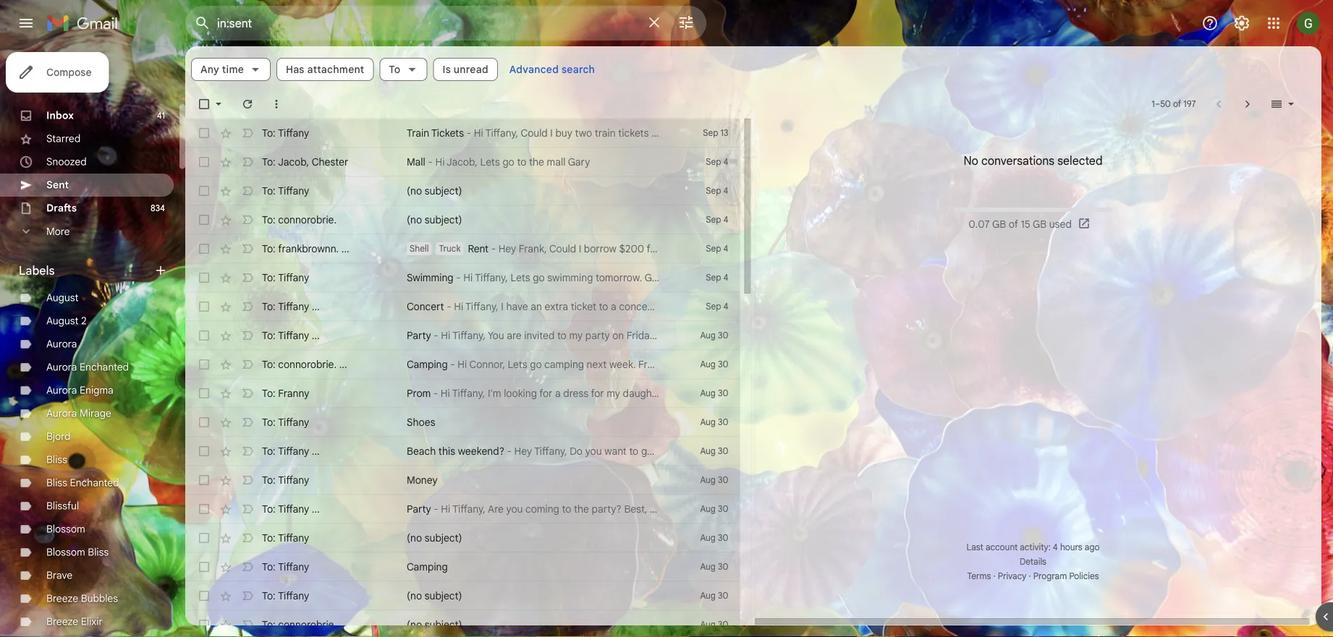Task type: describe. For each thing, give the bounding box(es) containing it.
program policies link
[[1033, 571, 1099, 582]]

rent
[[468, 242, 489, 255]]

15 to: from the top
[[262, 532, 276, 545]]

1 (no subject) link from the top
[[407, 184, 660, 198]]

franny
[[278, 387, 309, 400]]

0.07
[[968, 218, 989, 231]]

- for concert - hi tiffany, i have an extra ticket to a concert this friday, wanna come? best, gary
[[447, 300, 451, 313]]

17 to: from the top
[[262, 590, 276, 602]]

friday.
[[627, 329, 657, 342]]

aurora link
[[46, 338, 77, 351]]

party for party - hi tiffany, you are invited to my party on friday. best, gary
[[407, 329, 431, 342]]

subject) for second (no subject) link from the top of the no conversations selected main content
[[425, 213, 462, 226]]

834
[[151, 203, 165, 214]]

is
[[443, 63, 451, 76]]

3 tiffany from the top
[[278, 271, 309, 284]]

breeze for breeze elixir
[[46, 616, 78, 629]]

bliss for bliss enchanted
[[46, 477, 67, 490]]

10 aug from the top
[[700, 591, 716, 602]]

1 to: from the top
[[262, 127, 276, 139]]

camping
[[544, 358, 584, 371]]

1 gb from the left
[[992, 218, 1006, 231]]

swimming - hi tiffany, lets go swimming tomorrow. gary
[[407, 271, 667, 284]]

0 vertical spatial best,
[[776, 300, 799, 313]]

hi for hi connor, lets go camping next week. from, gary
[[458, 358, 467, 371]]

16 row from the top
[[185, 553, 740, 582]]

tiffany, for you
[[453, 329, 486, 342]]

4 sep 4 from the top
[[706, 244, 728, 254]]

5 (no subject) link from the top
[[407, 618, 660, 633]]

advanced search options image
[[672, 8, 701, 37]]

train tickets -
[[407, 127, 474, 139]]

... for beach this weekend? -
[[312, 445, 320, 458]]

blossom bliss
[[46, 546, 109, 559]]

prom
[[407, 387, 431, 400]]

from,
[[638, 358, 664, 371]]

1 sep 4 from the top
[[706, 157, 728, 168]]

any time button
[[191, 58, 271, 81]]

gmail image
[[46, 9, 125, 38]]

tiffany, for lets
[[475, 271, 508, 284]]

breeze for breeze bubbles
[[46, 593, 78, 605]]

are
[[507, 329, 522, 342]]

you
[[488, 329, 504, 342]]

3 (no from the top
[[407, 532, 422, 545]]

more image
[[269, 97, 284, 111]]

inbox link
[[46, 109, 74, 122]]

to: tiffany for money link
[[262, 474, 309, 487]]

mall
[[407, 156, 425, 168]]

6 30 from the top
[[718, 475, 728, 486]]

11 aug from the top
[[700, 620, 716, 631]]

4 to: from the top
[[262, 213, 276, 226]]

2 aug from the top
[[700, 359, 716, 370]]

gary right "party?"
[[650, 503, 672, 516]]

swimming
[[547, 271, 593, 284]]

- right weekend?
[[507, 445, 512, 458]]

bliss for bliss link
[[46, 454, 67, 466]]

any time
[[200, 63, 244, 76]]

11 30 from the top
[[718, 620, 728, 631]]

aurora for aurora enchanted
[[46, 361, 77, 374]]

to: tiffany ... for beach this weekend? -
[[262, 445, 320, 458]]

aurora enigma
[[46, 384, 113, 397]]

6 row from the top
[[185, 263, 740, 292]]

- for party - hi tiffany, are you coming to the party? best, gary
[[434, 503, 438, 516]]

camping link
[[407, 560, 660, 575]]

concert
[[407, 300, 444, 313]]

party
[[585, 329, 610, 342]]

8 aug from the top
[[700, 533, 716, 544]]

2
[[81, 315, 86, 327]]

3 aug 30 from the top
[[700, 388, 728, 399]]

7 aug 30 from the top
[[700, 504, 728, 515]]

9 aug 30 from the top
[[700, 562, 728, 573]]

come?
[[742, 300, 773, 313]]

16 to: from the top
[[262, 561, 276, 574]]

14 to: from the top
[[262, 503, 276, 516]]

to: jacob , chester
[[262, 156, 348, 168]]

to: tiffany for 3rd (no subject) link from the top of the no conversations selected main content
[[262, 532, 309, 545]]

last account activity: 4 hours ago details terms · privacy · program policies
[[966, 542, 1099, 582]]

7 row from the top
[[185, 292, 824, 321]]

- for mall - hi jacob, lets go to the mall gary
[[428, 156, 433, 168]]

concert - hi tiffany, i have an extra ticket to a concert this friday, wanna come? best, gary
[[407, 300, 824, 313]]

hi for hi tiffany, you are invited to my party on friday. best, gary
[[441, 329, 450, 342]]

subject) for first (no subject) link from the bottom
[[425, 619, 462, 631]]

10 to: from the top
[[262, 387, 276, 400]]

no conversations selected
[[963, 153, 1102, 168]]

to: frankbrownn. ...
[[262, 242, 349, 255]]

7 tiffany from the top
[[278, 445, 309, 458]]

august for august 2
[[46, 315, 79, 327]]

support image
[[1201, 14, 1219, 32]]

... for camping - hi connor, lets go camping next week. from, gary
[[339, 358, 347, 371]]

15 row from the top
[[185, 524, 740, 553]]

hi for hi tiffany, i have an extra ticket to a concert this friday, wanna come? best, gary
[[454, 300, 463, 313]]

enchanted for bliss enchanted
[[70, 477, 119, 490]]

8 row from the top
[[185, 321, 740, 350]]

4 (no from the top
[[407, 590, 422, 602]]

10 30 from the top
[[718, 591, 728, 602]]

compose
[[46, 66, 92, 79]]

2 30 from the top
[[718, 359, 728, 370]]

advanced search button
[[504, 56, 601, 83]]

advanced
[[509, 63, 559, 76]]

to: tiffany for shoes link
[[262, 416, 309, 429]]

bubbles
[[81, 593, 118, 605]]

invited
[[524, 329, 555, 342]]

aurora enchanted link
[[46, 361, 129, 374]]

7 aug from the top
[[700, 504, 716, 515]]

9 aug from the top
[[700, 562, 716, 573]]

chester
[[312, 156, 348, 168]]

3 (no subject) link from the top
[[407, 531, 660, 546]]

4 inside last account activity: 4 hours ago details terms · privacy · program policies
[[1053, 542, 1058, 553]]

labels navigation
[[0, 46, 185, 638]]

breeze bubbles
[[46, 593, 118, 605]]

3 to: from the top
[[262, 185, 276, 197]]

5 tiffany from the top
[[278, 329, 309, 342]]

hi for hi jacob, lets go to the mall gary
[[435, 156, 445, 168]]

go for camping
[[530, 358, 542, 371]]

subject) for 5th (no subject) link from the bottom of the no conversations selected main content
[[425, 185, 462, 197]]

tomorrow.
[[596, 271, 642, 284]]

camping - hi connor, lets go camping next week. from, gary
[[407, 358, 689, 371]]

details link
[[1019, 557, 1046, 568]]

bliss enchanted
[[46, 477, 119, 490]]

train
[[407, 127, 429, 139]]

bliss link
[[46, 454, 67, 466]]

lets for jacob,
[[480, 156, 500, 168]]

1 tiffany from the top
[[278, 127, 309, 139]]

to: tiffany for 5th (no subject) link from the bottom of the no conversations selected main content
[[262, 185, 309, 197]]

has
[[286, 63, 304, 76]]

is unread button
[[433, 58, 498, 81]]

2 (no from the top
[[407, 213, 422, 226]]

3 row from the top
[[185, 177, 740, 206]]

extra
[[545, 300, 568, 313]]

clear search image
[[640, 8, 669, 37]]

are
[[488, 503, 504, 516]]

drafts
[[46, 202, 77, 215]]

5 to: from the top
[[262, 242, 276, 255]]

party?
[[592, 503, 622, 516]]

to: tiffany ... for party - hi tiffany, are you coming to the party? best, gary
[[262, 503, 320, 516]]

aurora for aurora enigma
[[46, 384, 77, 397]]

refresh image
[[240, 97, 255, 111]]

conversations
[[981, 153, 1054, 168]]

terms
[[967, 571, 991, 582]]

no conversations selected main content
[[185, 46, 1321, 638]]

17 row from the top
[[185, 582, 740, 611]]

shoes
[[407, 416, 435, 429]]

selected
[[1057, 153, 1102, 168]]

gary right come?
[[801, 300, 824, 313]]

attachment
[[307, 63, 364, 76]]

ago
[[1084, 542, 1099, 553]]

18 to: from the top
[[262, 619, 276, 631]]

breeze elixir link
[[46, 616, 103, 629]]

4 30 from the top
[[718, 417, 728, 428]]

money link
[[407, 473, 660, 488]]

2 connorobrie. from the top
[[278, 358, 337, 371]]

4 tiffany from the top
[[278, 300, 309, 313]]

subject) for 3rd (no subject) link from the top of the no conversations selected main content
[[425, 532, 462, 545]]

6 sep 4 from the top
[[706, 301, 728, 312]]

ticket
[[571, 300, 596, 313]]

starred
[[46, 132, 81, 145]]

go for to
[[503, 156, 514, 168]]

snoozed
[[46, 156, 87, 168]]

lets for connor,
[[508, 358, 527, 371]]

6 aug 30 from the top
[[700, 475, 728, 486]]

9 30 from the top
[[718, 562, 728, 573]]

search
[[562, 63, 595, 76]]

1 · from the left
[[993, 571, 995, 582]]

2 · from the left
[[1028, 571, 1031, 582]]

aurora mirage
[[46, 407, 111, 420]]

- right tickets
[[467, 127, 471, 139]]

0 vertical spatial the
[[529, 156, 544, 168]]

5 row from the top
[[185, 234, 740, 263]]

you
[[506, 503, 523, 516]]

1 (no from the top
[[407, 185, 422, 197]]

- for swimming - hi tiffany, lets go swimming tomorrow. gary
[[456, 271, 461, 284]]

money
[[407, 474, 438, 487]]

10 row from the top
[[185, 379, 740, 408]]

bliss enchanted link
[[46, 477, 119, 490]]

drafts link
[[46, 202, 77, 215]]

inbox
[[46, 109, 74, 122]]

1 horizontal spatial best,
[[659, 329, 683, 342]]

5 aug 30 from the top
[[700, 446, 728, 457]]

aurora for aurora mirage
[[46, 407, 77, 420]]

13 to: from the top
[[262, 474, 276, 487]]

12 row from the top
[[185, 437, 740, 466]]

to right coming
[[562, 503, 571, 516]]

camping for camping - hi connor, lets go camping next week. from, gary
[[407, 358, 448, 371]]

gary right from,
[[667, 358, 689, 371]]

aurora for aurora link
[[46, 338, 77, 351]]

4 (no subject) link from the top
[[407, 589, 660, 604]]

have
[[506, 300, 528, 313]]

hi for hi tiffany, are you coming to the party? best, gary
[[441, 503, 450, 516]]

13
[[720, 128, 728, 139]]

connorobrie. for sep 4
[[278, 213, 337, 226]]

privacy link
[[997, 571, 1026, 582]]

0 horizontal spatial best,
[[624, 503, 647, 516]]

to
[[389, 63, 401, 76]]

to: connorobrie. ...
[[262, 358, 347, 371]]

12 to: from the top
[[262, 445, 276, 458]]



Task type: locate. For each thing, give the bounding box(es) containing it.
lets down are
[[508, 358, 527, 371]]

- down concert
[[434, 329, 438, 342]]

15
[[1020, 218, 1030, 231]]

enchanted for aurora enchanted
[[80, 361, 129, 374]]

2 to: tiffany ... from the top
[[262, 329, 320, 342]]

hi left jacob,
[[435, 156, 445, 168]]

3 aurora from the top
[[46, 384, 77, 397]]

0 vertical spatial lets
[[480, 156, 500, 168]]

swimming
[[407, 271, 453, 284]]

0 vertical spatial to: connorobrie.
[[262, 213, 337, 226]]

breeze left elixir at left bottom
[[46, 616, 78, 629]]

aurora
[[46, 338, 77, 351], [46, 361, 77, 374], [46, 384, 77, 397], [46, 407, 77, 420]]

5 to: tiffany from the top
[[262, 474, 309, 487]]

wanna
[[710, 300, 740, 313]]

used
[[1049, 218, 1071, 231]]

2 (no subject) from the top
[[407, 213, 462, 226]]

blossom down the blissful
[[46, 523, 85, 536]]

to: tiffany ...
[[262, 300, 320, 313], [262, 329, 320, 342], [262, 445, 320, 458], [262, 503, 320, 516]]

1 to: tiffany ... from the top
[[262, 300, 320, 313]]

to: tiffany ... for concert - hi tiffany, i have an extra ticket to a concert this friday, wanna come? best, gary
[[262, 300, 320, 313]]

toggle split pane mode image
[[1269, 97, 1284, 111]]

aurora enigma link
[[46, 384, 113, 397]]

go left camping
[[530, 358, 542, 371]]

9 to: from the top
[[262, 358, 276, 371]]

connorobrie.
[[278, 213, 337, 226], [278, 358, 337, 371], [278, 619, 337, 631]]

last
[[966, 542, 983, 553]]

advanced search
[[509, 63, 595, 76]]

hi left are
[[441, 503, 450, 516]]

2 row from the top
[[185, 148, 740, 177]]

2 breeze from the top
[[46, 616, 78, 629]]

1 vertical spatial bliss
[[46, 477, 67, 490]]

hi down rent
[[463, 271, 473, 284]]

0 horizontal spatial the
[[529, 156, 544, 168]]

5 aug from the top
[[700, 446, 716, 457]]

13 row from the top
[[185, 466, 740, 495]]

tiffany
[[278, 127, 309, 139], [278, 185, 309, 197], [278, 271, 309, 284], [278, 300, 309, 313], [278, 329, 309, 342], [278, 416, 309, 429], [278, 445, 309, 458], [278, 474, 309, 487], [278, 503, 309, 516], [278, 532, 309, 545], [278, 561, 309, 574], [278, 590, 309, 602]]

0 vertical spatial breeze
[[46, 593, 78, 605]]

gary right mall
[[568, 156, 590, 168]]

go right jacob,
[[503, 156, 514, 168]]

1 horizontal spatial the
[[574, 503, 589, 516]]

4 aurora from the top
[[46, 407, 77, 420]]

5 subject) from the top
[[425, 619, 462, 631]]

labels heading
[[19, 263, 153, 278]]

- right rent
[[491, 242, 496, 255]]

concert
[[619, 300, 655, 313]]

connorobrie. for aug 30
[[278, 619, 337, 631]]

9 row from the top
[[185, 350, 740, 379]]

go up an
[[533, 271, 545, 284]]

2 vertical spatial connorobrie.
[[278, 619, 337, 631]]

best, right "party?"
[[624, 503, 647, 516]]

0 vertical spatial august
[[46, 292, 79, 304]]

1 aurora from the top
[[46, 338, 77, 351]]

- right mall
[[428, 156, 433, 168]]

11 row from the top
[[185, 408, 740, 437]]

lets up have
[[510, 271, 530, 284]]

1 vertical spatial this
[[438, 445, 455, 458]]

breeze down brave link
[[46, 593, 78, 605]]

is unread
[[443, 63, 488, 76]]

5 (no subject) from the top
[[407, 619, 462, 631]]

this
[[658, 300, 674, 313], [438, 445, 455, 458]]

4 aug 30 from the top
[[700, 417, 728, 428]]

- right swimming
[[456, 271, 461, 284]]

this right beach
[[438, 445, 455, 458]]

unread
[[454, 63, 488, 76]]

5 sep 4 from the top
[[706, 272, 728, 283]]

18 row from the top
[[185, 611, 740, 638]]

beach this weekend? -
[[407, 445, 514, 458]]

terms link
[[967, 571, 991, 582]]

gary down friday,
[[685, 329, 707, 342]]

(no subject) for first (no subject) link from the bottom
[[407, 619, 462, 631]]

sep 4
[[706, 157, 728, 168], [706, 186, 728, 196], [706, 215, 728, 225], [706, 244, 728, 254], [706, 272, 728, 283], [706, 301, 728, 312]]

(no subject) for second (no subject) link from the top of the no conversations selected main content
[[407, 213, 462, 226]]

to
[[517, 156, 526, 168], [599, 300, 608, 313], [557, 329, 567, 342], [562, 503, 571, 516]]

aurora up bjord link
[[46, 407, 77, 420]]

aurora up aurora mirage link
[[46, 384, 77, 397]]

no
[[963, 153, 978, 168]]

party down money
[[407, 503, 431, 516]]

- right concert
[[447, 300, 451, 313]]

11 aug 30 from the top
[[700, 620, 728, 631]]

12 tiffany from the top
[[278, 590, 309, 602]]

activity:
[[1020, 542, 1050, 553]]

6 to: from the top
[[262, 271, 276, 284]]

best, right friday.
[[659, 329, 683, 342]]

· down the "details" at the bottom of page
[[1028, 571, 1031, 582]]

2 aug 30 from the top
[[700, 359, 728, 370]]

1 (no subject) from the top
[[407, 185, 462, 197]]

my
[[569, 329, 583, 342]]

4 row from the top
[[185, 206, 740, 234]]

sep 13
[[703, 128, 728, 139]]

11 to: from the top
[[262, 416, 276, 429]]

mall - hi jacob, lets go to the mall gary
[[407, 156, 590, 168]]

to: tiffany for camping link
[[262, 561, 309, 574]]

0 vertical spatial blossom
[[46, 523, 85, 536]]

1 aug 30 from the top
[[700, 330, 728, 341]]

2 vertical spatial bliss
[[88, 546, 109, 559]]

5 (no from the top
[[407, 619, 422, 631]]

august link
[[46, 292, 79, 304]]

... for party - hi tiffany, are you coming to the party? best, gary
[[312, 503, 320, 516]]

tiffany, for i
[[465, 300, 498, 313]]

camping
[[407, 358, 448, 371], [407, 561, 448, 574]]

gb left the "of"
[[992, 218, 1006, 231]]

2 blossom from the top
[[46, 546, 85, 559]]

to left mall
[[517, 156, 526, 168]]

1 row from the top
[[185, 119, 740, 148]]

- for rent -
[[491, 242, 496, 255]]

lets right jacob,
[[480, 156, 500, 168]]

main menu image
[[17, 14, 35, 32]]

2 (no subject) link from the top
[[407, 213, 660, 227]]

tiffany, left i
[[465, 300, 498, 313]]

tiffany, down rent -
[[475, 271, 508, 284]]

to left a
[[599, 300, 608, 313]]

4
[[723, 157, 728, 168], [723, 186, 728, 196], [723, 215, 728, 225], [723, 244, 728, 254], [723, 272, 728, 283], [723, 301, 728, 312], [1053, 542, 1058, 553]]

party
[[407, 329, 431, 342], [407, 503, 431, 516]]

1 vertical spatial the
[[574, 503, 589, 516]]

2 vertical spatial go
[[530, 358, 542, 371]]

2 subject) from the top
[[425, 213, 462, 226]]

lets for tiffany,
[[510, 271, 530, 284]]

7 to: from the top
[[262, 300, 276, 313]]

2 camping from the top
[[407, 561, 448, 574]]

1 horizontal spatial this
[[658, 300, 674, 313]]

aurora down aurora link
[[46, 361, 77, 374]]

0 vertical spatial party
[[407, 329, 431, 342]]

this left friday,
[[658, 300, 674, 313]]

to: tiffany for second (no subject) link from the bottom
[[262, 590, 309, 602]]

2 vertical spatial lets
[[508, 358, 527, 371]]

hi down concert
[[441, 329, 450, 342]]

(no subject) for 5th (no subject) link from the bottom of the no conversations selected main content
[[407, 185, 462, 197]]

gb right 15
[[1032, 218, 1046, 231]]

gb
[[992, 218, 1006, 231], [1032, 218, 1046, 231]]

gary up the "concert"
[[645, 271, 667, 284]]

14 row from the top
[[185, 495, 740, 524]]

rent -
[[468, 242, 498, 255]]

blossom for blossom bliss
[[46, 546, 85, 559]]

41
[[157, 110, 165, 121]]

compose button
[[6, 52, 109, 93]]

3 30 from the top
[[718, 388, 728, 399]]

2 gb from the left
[[1032, 218, 1046, 231]]

10 tiffany from the top
[[278, 532, 309, 545]]

i
[[501, 300, 504, 313]]

subject) for second (no subject) link from the bottom
[[425, 590, 462, 602]]

the
[[529, 156, 544, 168], [574, 503, 589, 516]]

blossom bliss link
[[46, 546, 109, 559]]

0 vertical spatial connorobrie.
[[278, 213, 337, 226]]

3 to: tiffany from the top
[[262, 271, 309, 284]]

Search mail text field
[[217, 16, 637, 30]]

labels
[[19, 263, 55, 278]]

elixir
[[81, 616, 103, 629]]

- for party - hi tiffany, you are invited to my party on friday. best, gary
[[434, 329, 438, 342]]

party down concert
[[407, 329, 431, 342]]

1 vertical spatial lets
[[510, 271, 530, 284]]

1 vertical spatial august
[[46, 315, 79, 327]]

... for concert - hi tiffany, i have an extra ticket to a concert this friday, wanna come? best, gary
[[312, 300, 320, 313]]

2 to: connorobrie. from the top
[[262, 619, 337, 631]]

search mail image
[[190, 10, 216, 36]]

11 tiffany from the top
[[278, 561, 309, 574]]

enchanted up blissful link
[[70, 477, 119, 490]]

row
[[185, 119, 740, 148], [185, 148, 740, 177], [185, 177, 740, 206], [185, 206, 740, 234], [185, 234, 740, 263], [185, 263, 740, 292], [185, 292, 824, 321], [185, 321, 740, 350], [185, 350, 740, 379], [185, 379, 740, 408], [185, 408, 740, 437], [185, 437, 740, 466], [185, 466, 740, 495], [185, 495, 740, 524], [185, 524, 740, 553], [185, 553, 740, 582], [185, 582, 740, 611], [185, 611, 740, 638]]

- down money
[[434, 503, 438, 516]]

sent link
[[46, 179, 69, 191]]

1 horizontal spatial ·
[[1028, 571, 1031, 582]]

bliss
[[46, 454, 67, 466], [46, 477, 67, 490], [88, 546, 109, 559]]

1 party from the top
[[407, 329, 431, 342]]

best, right come?
[[776, 300, 799, 313]]

mirage
[[80, 407, 111, 420]]

to: tiffany ... for party - hi tiffany, you are invited to my party on friday. best, gary
[[262, 329, 320, 342]]

blissful link
[[46, 500, 79, 513]]

august 2 link
[[46, 315, 86, 327]]

6 aug from the top
[[700, 475, 716, 486]]

1 vertical spatial connorobrie.
[[278, 358, 337, 371]]

... for party - hi tiffany, you are invited to my party on friday. best, gary
[[312, 329, 320, 342]]

0 horizontal spatial this
[[438, 445, 455, 458]]

6 to: tiffany from the top
[[262, 532, 309, 545]]

frankbrownn.
[[278, 242, 339, 255]]

- right prom
[[433, 387, 438, 400]]

1 vertical spatial party
[[407, 503, 431, 516]]

enchanted up enigma
[[80, 361, 129, 374]]

2 sep 4 from the top
[[706, 186, 728, 196]]

blossom for blossom link
[[46, 523, 85, 536]]

enigma
[[80, 384, 113, 397]]

3 (no subject) from the top
[[407, 532, 462, 545]]

3 sep 4 from the top
[[706, 215, 728, 225]]

4 to: tiffany from the top
[[262, 416, 309, 429]]

None checkbox
[[197, 126, 211, 140], [197, 155, 211, 169], [197, 213, 211, 227], [197, 242, 211, 256], [197, 329, 211, 343], [197, 358, 211, 372], [197, 386, 211, 401], [197, 473, 211, 488], [197, 531, 211, 546], [197, 589, 211, 604], [197, 618, 211, 633], [197, 126, 211, 140], [197, 155, 211, 169], [197, 213, 211, 227], [197, 242, 211, 256], [197, 329, 211, 343], [197, 358, 211, 372], [197, 386, 211, 401], [197, 473, 211, 488], [197, 531, 211, 546], [197, 589, 211, 604], [197, 618, 211, 633]]

more button
[[0, 220, 174, 243]]

- for prom -
[[433, 387, 438, 400]]

hi left connor,
[[458, 358, 467, 371]]

brave link
[[46, 570, 72, 582]]

week.
[[609, 358, 636, 371]]

account
[[985, 542, 1017, 553]]

aurora enchanted
[[46, 361, 129, 374]]

- for camping - hi connor, lets go camping next week. from, gary
[[450, 358, 455, 371]]

7 30 from the top
[[718, 504, 728, 515]]

3 aug from the top
[[700, 388, 716, 399]]

hi right concert
[[454, 300, 463, 313]]

(no
[[407, 185, 422, 197], [407, 213, 422, 226], [407, 532, 422, 545], [407, 590, 422, 602], [407, 619, 422, 631]]

8 aug 30 from the top
[[700, 533, 728, 544]]

1 to: tiffany from the top
[[262, 127, 309, 139]]

0 vertical spatial go
[[503, 156, 514, 168]]

privacy
[[997, 571, 1026, 582]]

- left connor,
[[450, 358, 455, 371]]

None search field
[[185, 6, 706, 41]]

bjord
[[46, 431, 70, 443]]

1 vertical spatial enchanted
[[70, 477, 119, 490]]

0 vertical spatial this
[[658, 300, 674, 313]]

bjord link
[[46, 431, 70, 443]]

to: connorobrie. for aug 30
[[262, 619, 337, 631]]

aug
[[700, 330, 716, 341], [700, 359, 716, 370], [700, 388, 716, 399], [700, 417, 716, 428], [700, 446, 716, 457], [700, 475, 716, 486], [700, 504, 716, 515], [700, 533, 716, 544], [700, 562, 716, 573], [700, 591, 716, 602], [700, 620, 716, 631]]

tiffany, left you
[[453, 329, 486, 342]]

8 to: from the top
[[262, 329, 276, 342]]

2 party from the top
[[407, 503, 431, 516]]

to: connorobrie. for sep 4
[[262, 213, 337, 226]]

tickets
[[431, 127, 464, 139]]

4 (no subject) from the top
[[407, 590, 462, 602]]

to button
[[379, 58, 427, 81]]

blossom link
[[46, 523, 85, 536]]

go for swimming
[[533, 271, 545, 284]]

settings image
[[1233, 14, 1251, 32]]

,
[[307, 156, 309, 168]]

8 30 from the top
[[718, 533, 728, 544]]

policies
[[1069, 571, 1099, 582]]

4 to: tiffany ... from the top
[[262, 503, 320, 516]]

...
[[341, 242, 349, 255], [312, 300, 320, 313], [312, 329, 320, 342], [339, 358, 347, 371], [312, 445, 320, 458], [312, 503, 320, 516]]

2 to: tiffany from the top
[[262, 185, 309, 197]]

aurora mirage link
[[46, 407, 111, 420]]

6 tiffany from the top
[[278, 416, 309, 429]]

beach
[[407, 445, 436, 458]]

august up august 2
[[46, 292, 79, 304]]

august for august link
[[46, 292, 79, 304]]

1 30 from the top
[[718, 330, 728, 341]]

the left "party?"
[[574, 503, 589, 516]]

jacob,
[[447, 156, 478, 168]]

3 subject) from the top
[[425, 532, 462, 545]]

1 vertical spatial best,
[[659, 329, 683, 342]]

1 horizontal spatial gb
[[1032, 218, 1046, 231]]

hi for hi tiffany, lets go swimming tomorrow. gary
[[463, 271, 473, 284]]

1 august from the top
[[46, 292, 79, 304]]

an
[[531, 300, 542, 313]]

4 aug from the top
[[700, 417, 716, 428]]

breeze elixir
[[46, 616, 103, 629]]

1 vertical spatial blossom
[[46, 546, 85, 559]]

tiffany, for are
[[453, 503, 486, 516]]

0 vertical spatial enchanted
[[80, 361, 129, 374]]

to: franny
[[262, 387, 309, 400]]

None checkbox
[[197, 97, 211, 111], [197, 184, 211, 198], [197, 271, 211, 285], [197, 300, 211, 314], [197, 415, 211, 430], [197, 444, 211, 459], [197, 502, 211, 517], [197, 560, 211, 575], [197, 97, 211, 111], [197, 184, 211, 198], [197, 271, 211, 285], [197, 300, 211, 314], [197, 415, 211, 430], [197, 444, 211, 459], [197, 502, 211, 517], [197, 560, 211, 575]]

august left 2
[[46, 315, 79, 327]]

snoozed link
[[46, 156, 87, 168]]

2 vertical spatial best,
[[624, 503, 647, 516]]

9 tiffany from the top
[[278, 503, 309, 516]]

party for party - hi tiffany, are you coming to the party? best, gary
[[407, 503, 431, 516]]

7 to: tiffany from the top
[[262, 561, 309, 574]]

2 horizontal spatial best,
[[776, 300, 799, 313]]

tiffany,
[[475, 271, 508, 284], [465, 300, 498, 313], [453, 329, 486, 342], [453, 503, 486, 516]]

to: tiffany
[[262, 127, 309, 139], [262, 185, 309, 197], [262, 271, 309, 284], [262, 416, 309, 429], [262, 474, 309, 487], [262, 532, 309, 545], [262, 561, 309, 574], [262, 590, 309, 602]]

1 vertical spatial to: connorobrie.
[[262, 619, 337, 631]]

0 horizontal spatial gb
[[992, 218, 1006, 231]]

1 vertical spatial go
[[533, 271, 545, 284]]

5 30 from the top
[[718, 446, 728, 457]]

party - hi tiffany, you are invited to my party on friday. best, gary
[[407, 329, 707, 342]]

0 horizontal spatial ·
[[993, 571, 995, 582]]

0 vertical spatial camping
[[407, 358, 448, 371]]

hi
[[435, 156, 445, 168], [463, 271, 473, 284], [454, 300, 463, 313], [441, 329, 450, 342], [458, 358, 467, 371], [441, 503, 450, 516]]

1 vertical spatial camping
[[407, 561, 448, 574]]

blossom down blossom link
[[46, 546, 85, 559]]

1 vertical spatial breeze
[[46, 616, 78, 629]]

the left mall
[[529, 156, 544, 168]]

2 to: from the top
[[262, 156, 276, 168]]

(no subject) for second (no subject) link from the bottom
[[407, 590, 462, 602]]

a
[[611, 300, 616, 313]]

8 tiffany from the top
[[278, 474, 309, 487]]

to left the 'my'
[[557, 329, 567, 342]]

0 vertical spatial bliss
[[46, 454, 67, 466]]

camping for camping
[[407, 561, 448, 574]]

2 tiffany from the top
[[278, 185, 309, 197]]

tiffany, left are
[[453, 503, 486, 516]]

10 aug 30 from the top
[[700, 591, 728, 602]]

next
[[587, 358, 607, 371]]

older image
[[1240, 97, 1255, 111]]

(no subject) for 3rd (no subject) link from the top of the no conversations selected main content
[[407, 532, 462, 545]]

friday,
[[677, 300, 707, 313]]

program
[[1033, 571, 1067, 582]]

follow link to manage storage image
[[1077, 217, 1092, 232]]

3 to: tiffany ... from the top
[[262, 445, 320, 458]]

august
[[46, 292, 79, 304], [46, 315, 79, 327]]

4 subject) from the top
[[425, 590, 462, 602]]

sent
[[46, 179, 69, 191]]

aurora down august 2
[[46, 338, 77, 351]]

1 connorobrie. from the top
[[278, 213, 337, 226]]

· right terms
[[993, 571, 995, 582]]



Task type: vqa. For each thing, say whether or not it's contained in the screenshot.


